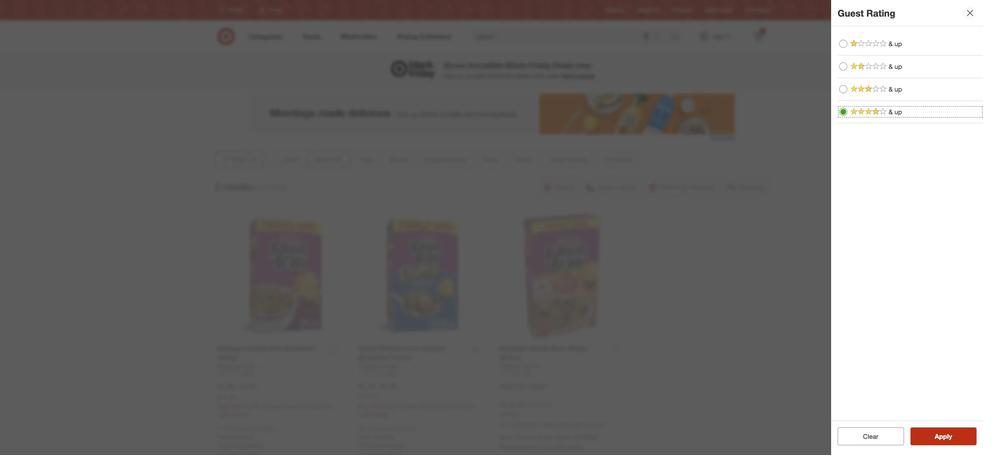Task type: vqa. For each thing, say whether or not it's contained in the screenshot.
DEALS LINK
no



Task type: describe. For each thing, give the bounding box(es) containing it.
get it as soon as 6pm today with shipt ready within 2 hours with pickup
[[500, 433, 598, 450]]

apply. for 1283
[[389, 441, 404, 448]]

today
[[557, 433, 571, 440]]

)
[[550, 401, 552, 408]]

& for 3rd & up radio
[[889, 108, 893, 116]]

orders for 1345
[[261, 425, 275, 431]]

exclusions apply. link for 1283
[[361, 441, 404, 448]]

clear button
[[838, 427, 904, 445]]

exclusions for 1283
[[361, 441, 388, 448]]

free for 1345
[[218, 433, 229, 440]]

3
[[215, 181, 220, 192]]

shipping for 1283
[[371, 433, 393, 440]]

week.
[[546, 72, 561, 79]]

& up for 3rd & up radio
[[889, 108, 902, 116]]

1345
[[243, 371, 254, 377]]

What can we help you find? suggestions appear below search field
[[471, 28, 673, 45]]

& for 2nd & up radio from the top
[[889, 62, 893, 70]]

find stores link
[[746, 7, 770, 14]]

black
[[506, 61, 526, 70]]

$4.29 - $5.29 at pinole for 1283
[[359, 382, 396, 399]]

apply. for 1345
[[248, 441, 263, 448]]

59
[[525, 371, 530, 377]]

it
[[510, 433, 513, 440]]

soon
[[522, 433, 535, 440]]

results
[[222, 181, 252, 192]]

2
[[534, 443, 537, 450]]

pickup
[[567, 443, 584, 450]]

at for 1345
[[218, 393, 222, 399]]

each
[[532, 72, 544, 79]]

$5.29 for 1345
[[240, 382, 255, 391]]

target circle link
[[706, 7, 733, 14]]

up for & up option
[[895, 85, 902, 93]]

$0.24
[[519, 401, 532, 408]]

3 results for "raisins"
[[215, 181, 289, 192]]

3 & up radio from the top
[[840, 108, 848, 116]]

ready
[[500, 443, 516, 450]]

- for 1283
[[376, 382, 379, 391]]

rating
[[867, 7, 896, 18]]

within
[[517, 443, 532, 450]]

up for 2nd & up radio from the top
[[895, 62, 902, 70]]

ebt
[[516, 382, 527, 389]]

at inside the $5.29 ( $0.24 /ounce ) at pinole
[[500, 411, 504, 417]]

orders for 1283
[[402, 425, 416, 431]]

59 link
[[500, 370, 625, 377]]

$4.29 for 1345
[[218, 382, 233, 391]]

find stores
[[746, 7, 770, 13]]

shipping for 1345
[[230, 433, 252, 440]]

only for 1345
[[218, 425, 227, 431]]

2 & up radio from the top
[[840, 63, 848, 71]]

target
[[706, 7, 719, 13]]

search button
[[667, 28, 687, 47]]

snap
[[500, 382, 515, 389]]

1345 link
[[218, 370, 343, 377]]

save
[[444, 72, 456, 79]]

weekly ad
[[637, 7, 660, 13]]

up for 3rd & up radio
[[895, 108, 902, 116]]

$5.29 ( $0.24 /ounce ) at pinole
[[500, 400, 552, 417]]

guest rating dialog
[[831, 0, 983, 455]]

guest rating
[[838, 7, 896, 18]]

1
[[762, 29, 764, 34]]

deals
[[553, 61, 574, 70]]

for
[[256, 183, 263, 191]]

free for 1283
[[359, 433, 370, 440]]

weekly
[[637, 7, 653, 13]]

incredible
[[468, 61, 504, 70]]

(
[[517, 401, 519, 408]]

pinole inside the $5.29 ( $0.24 /ounce ) at pinole
[[505, 411, 518, 417]]

$5.29 for 1283
[[381, 382, 396, 391]]

ad
[[654, 7, 660, 13]]

registry
[[606, 7, 624, 13]]

sponsored
[[711, 135, 735, 141]]

exclusions apply. link for 1345
[[220, 441, 263, 448]]

1283 link
[[359, 370, 484, 377]]

on
[[458, 72, 464, 79]]

exclusions for 1345
[[220, 441, 247, 448]]

weekly ad link
[[637, 7, 660, 14]]

redcard
[[673, 7, 693, 13]]

& for & up option
[[889, 85, 893, 93]]



Task type: locate. For each thing, give the bounding box(es) containing it.
1 horizontal spatial as
[[537, 433, 542, 440]]

2 free shipping * * exclusions apply. from the left
[[359, 433, 404, 448]]

2 as from the left
[[537, 433, 542, 440]]

pinole
[[223, 393, 236, 399], [364, 393, 377, 399], [505, 411, 518, 417]]

redcard link
[[673, 7, 693, 14]]

4 up from the top
[[895, 108, 902, 116]]

0 horizontal spatial ships
[[229, 425, 240, 431]]

1 only from the left
[[218, 425, 227, 431]]

1 horizontal spatial only ships with $35 orders
[[359, 425, 416, 431]]

free
[[218, 433, 229, 440], [359, 433, 370, 440]]

1283
[[384, 371, 395, 377]]

1 free shipping * * exclusions apply. from the left
[[218, 433, 263, 448]]

1 horizontal spatial $4.29 - $5.29 at pinole
[[359, 382, 396, 399]]

as right it
[[515, 433, 521, 440]]

search
[[667, 33, 687, 41]]

1 $4.29 - $5.29 at pinole from the left
[[218, 382, 255, 399]]

up
[[895, 40, 902, 48], [895, 62, 902, 70], [895, 85, 902, 93], [895, 108, 902, 116]]

$35
[[252, 425, 260, 431], [393, 425, 401, 431]]

0 horizontal spatial exclusions apply. link
[[220, 441, 263, 448]]

1 shipping from the left
[[230, 433, 252, 440]]

0 horizontal spatial free shipping * * exclusions apply.
[[218, 433, 263, 448]]

& up for first & up radio
[[889, 40, 902, 48]]

shipt
[[585, 433, 598, 440]]

only for 1283
[[359, 425, 369, 431]]

$4.29 - $5.29 at pinole
[[218, 382, 255, 399], [359, 382, 396, 399]]

as left 6pm
[[537, 433, 542, 440]]

pinole for 1283
[[364, 393, 377, 399]]

&
[[889, 40, 893, 48], [889, 62, 893, 70], [489, 72, 492, 79], [889, 85, 893, 93], [889, 108, 893, 116]]

0 horizontal spatial only
[[218, 425, 227, 431]]

1 horizontal spatial apply.
[[389, 441, 404, 448]]

2 $4.29 - $5.29 at pinole from the left
[[359, 382, 396, 399]]

0 horizontal spatial shipping
[[230, 433, 252, 440]]

at
[[218, 393, 222, 399], [359, 393, 363, 399], [500, 411, 504, 417]]

free shipping * * exclusions apply.
[[218, 433, 263, 448], [359, 433, 404, 448]]

orders
[[261, 425, 275, 431], [402, 425, 416, 431]]

/ounce
[[532, 401, 550, 408]]

apply button
[[911, 427, 977, 445]]

2 exclusions from the left
[[361, 441, 388, 448]]

find
[[746, 7, 755, 13]]

0 horizontal spatial at
[[218, 393, 222, 399]]

stores
[[756, 7, 770, 13]]

1 orders from the left
[[261, 425, 275, 431]]

2 horizontal spatial $5.29
[[500, 400, 515, 408]]

get
[[500, 433, 509, 440]]

1 horizontal spatial exclusions
[[361, 441, 388, 448]]

2 orders from the left
[[402, 425, 416, 431]]

only
[[218, 425, 227, 431], [359, 425, 369, 431]]

eligible
[[528, 382, 546, 389]]

advertisement region
[[249, 94, 735, 134]]

2 & up from the top
[[889, 62, 902, 70]]

2 $35 from the left
[[393, 425, 401, 431]]

& for first & up radio
[[889, 40, 893, 48]]

2 vertical spatial & up radio
[[840, 108, 848, 116]]

0 horizontal spatial apply.
[[248, 441, 263, 448]]

as
[[515, 433, 521, 440], [537, 433, 542, 440]]

2 shipping from the left
[[371, 433, 393, 440]]

$35 for 1345
[[252, 425, 260, 431]]

*
[[252, 433, 254, 440], [393, 433, 395, 440], [218, 441, 220, 448], [359, 441, 361, 448]]

-
[[235, 382, 238, 391], [376, 382, 379, 391]]

0 horizontal spatial exclusions
[[220, 441, 247, 448]]

$5.29 down 1345
[[240, 382, 255, 391]]

up for first & up radio
[[895, 40, 902, 48]]

1 ships from the left
[[229, 425, 240, 431]]

1 horizontal spatial ships
[[370, 425, 381, 431]]

1 horizontal spatial $35
[[393, 425, 401, 431]]

2 only ships with $35 orders from the left
[[359, 425, 416, 431]]

& up radio down guest
[[840, 40, 848, 48]]

& up for & up option
[[889, 85, 902, 93]]

apply
[[935, 432, 952, 440]]

saving
[[577, 72, 595, 79]]

now
[[576, 61, 591, 70]]

ships
[[229, 425, 240, 431], [370, 425, 381, 431]]

0 horizontal spatial orders
[[261, 425, 275, 431]]

$35 for 1283
[[393, 425, 401, 431]]

1 horizontal spatial $5.29
[[381, 382, 396, 391]]

1 as from the left
[[515, 433, 521, 440]]

0 vertical spatial & up radio
[[840, 40, 848, 48]]

0 horizontal spatial $4.29 - $5.29 at pinole
[[218, 382, 255, 399]]

0 horizontal spatial $35
[[252, 425, 260, 431]]

1 horizontal spatial free
[[359, 433, 370, 440]]

"raisins"
[[265, 183, 289, 191]]

3 & up from the top
[[889, 85, 902, 93]]

& up radio down & up option
[[840, 108, 848, 116]]

2 only from the left
[[359, 425, 369, 431]]

2 horizontal spatial at
[[500, 411, 504, 417]]

1 $35 from the left
[[252, 425, 260, 431]]

shipping
[[230, 433, 252, 440], [371, 433, 393, 440]]

1 $4.29 from the left
[[218, 382, 233, 391]]

2 $4.29 from the left
[[359, 382, 374, 391]]

2 - from the left
[[376, 382, 379, 391]]

1 horizontal spatial shipping
[[371, 433, 393, 440]]

1 horizontal spatial only
[[359, 425, 369, 431]]

exclusions
[[220, 441, 247, 448], [361, 441, 388, 448]]

1 apply. from the left
[[248, 441, 263, 448]]

$5.29 down "1283"
[[381, 382, 396, 391]]

1 free from the left
[[218, 433, 229, 440]]

3 up from the top
[[895, 85, 902, 93]]

free shipping * * exclusions apply. for 1345
[[218, 433, 263, 448]]

$4.29 - $5.29 at pinole for 1345
[[218, 382, 255, 399]]

1 horizontal spatial free shipping * * exclusions apply.
[[359, 433, 404, 448]]

0 horizontal spatial pinole
[[223, 393, 236, 399]]

gifts
[[476, 72, 487, 79]]

clear
[[863, 432, 879, 440]]

0 horizontal spatial $5.29
[[240, 382, 255, 391]]

6pm
[[544, 433, 555, 440]]

ships for 1345
[[229, 425, 240, 431]]

deals
[[517, 72, 530, 79]]

1 horizontal spatial $4.29
[[359, 382, 374, 391]]

registry link
[[606, 7, 624, 14]]

$4.29
[[218, 382, 233, 391], [359, 382, 374, 391]]

at for 1283
[[359, 393, 363, 399]]

1 link
[[749, 28, 767, 45]]

score incredible black friday deals now save on top gifts & find new deals each week. start saving
[[444, 61, 595, 79]]

snap ebt eligible
[[500, 382, 546, 389]]

new
[[505, 72, 515, 79]]

2 up from the top
[[895, 62, 902, 70]]

1 up from the top
[[895, 40, 902, 48]]

0 horizontal spatial $4.29
[[218, 382, 233, 391]]

target circle
[[706, 7, 733, 13]]

$4.29 for 1283
[[359, 382, 374, 391]]

$5.29
[[240, 382, 255, 391], [381, 382, 396, 391], [500, 400, 515, 408]]

free shipping * * exclusions apply. for 1283
[[359, 433, 404, 448]]

1 horizontal spatial exclusions apply. link
[[361, 441, 404, 448]]

& up radio
[[840, 40, 848, 48], [840, 63, 848, 71], [840, 108, 848, 116]]

$4.29 - $5.29 at pinole down 1345
[[218, 382, 255, 399]]

1 & up radio from the top
[[840, 40, 848, 48]]

& up radio
[[840, 85, 848, 93]]

guest
[[838, 7, 864, 18]]

friday
[[528, 61, 551, 70]]

with
[[242, 425, 251, 431], [383, 425, 392, 431], [573, 433, 583, 440], [554, 443, 565, 450]]

1 exclusions from the left
[[220, 441, 247, 448]]

& inside 'score incredible black friday deals now save on top gifts & find new deals each week. start saving'
[[489, 72, 492, 79]]

1 horizontal spatial -
[[376, 382, 379, 391]]

apply.
[[248, 441, 263, 448], [389, 441, 404, 448]]

ships for 1283
[[370, 425, 381, 431]]

1 & up from the top
[[889, 40, 902, 48]]

1 vertical spatial & up radio
[[840, 63, 848, 71]]

0 horizontal spatial only ships with $35 orders
[[218, 425, 275, 431]]

2 apply. from the left
[[389, 441, 404, 448]]

0 horizontal spatial free
[[218, 433, 229, 440]]

1 horizontal spatial at
[[359, 393, 363, 399]]

only ships with $35 orders for 1345
[[218, 425, 275, 431]]

- for 1345
[[235, 382, 238, 391]]

& up radio up & up option
[[840, 63, 848, 71]]

1 exclusions apply. link from the left
[[220, 441, 263, 448]]

only ships with $35 orders
[[218, 425, 275, 431], [359, 425, 416, 431]]

0 horizontal spatial -
[[235, 382, 238, 391]]

1 horizontal spatial orders
[[402, 425, 416, 431]]

1 - from the left
[[235, 382, 238, 391]]

start
[[562, 72, 576, 79]]

exclusions apply. link
[[220, 441, 263, 448], [361, 441, 404, 448]]

only ships with $35 orders for 1283
[[359, 425, 416, 431]]

circle
[[720, 7, 733, 13]]

2 exclusions apply. link from the left
[[361, 441, 404, 448]]

1 horizontal spatial pinole
[[364, 393, 377, 399]]

find
[[494, 72, 503, 79]]

$4.29 - $5.29 at pinole down "1283"
[[359, 382, 396, 399]]

4 & up from the top
[[889, 108, 902, 116]]

score
[[444, 61, 465, 70]]

2 free from the left
[[359, 433, 370, 440]]

2 horizontal spatial pinole
[[505, 411, 518, 417]]

$5.29 inside the $5.29 ( $0.24 /ounce ) at pinole
[[500, 400, 515, 408]]

& up for 2nd & up radio from the top
[[889, 62, 902, 70]]

0 horizontal spatial as
[[515, 433, 521, 440]]

top
[[466, 72, 474, 79]]

& up
[[889, 40, 902, 48], [889, 62, 902, 70], [889, 85, 902, 93], [889, 108, 902, 116]]

$5.29 left (
[[500, 400, 515, 408]]

hours
[[539, 443, 553, 450]]

2 ships from the left
[[370, 425, 381, 431]]

1 only ships with $35 orders from the left
[[218, 425, 275, 431]]

pinole for 1345
[[223, 393, 236, 399]]



